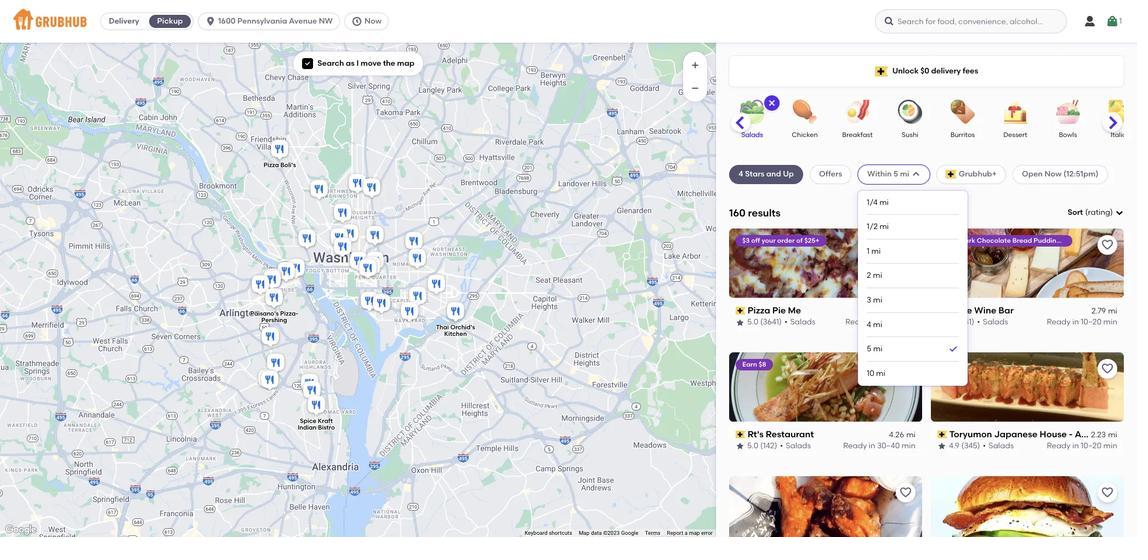 Task type: describe. For each thing, give the bounding box(es) containing it.
star icon image for pizza pie me
[[736, 318, 745, 327]]

up
[[783, 170, 794, 179]]

• for rt's restaurant
[[780, 442, 783, 451]]

(12:51pm)
[[1064, 170, 1099, 179]]

in for rt's restaurant
[[869, 442, 876, 451]]

4 for 4 mi
[[867, 320, 872, 329]]

open now (12:51pm)
[[1022, 170, 1099, 179]]

taqueria al lado image
[[332, 202, 354, 226]]

mi for 2.79 mi
[[1109, 307, 1118, 316]]

indian
[[298, 425, 317, 432]]

grubhub plus flag logo image for grubhub+
[[946, 170, 957, 179]]

star icon image for rt's restaurant
[[736, 442, 745, 451]]

dessert image
[[997, 100, 1035, 124]]

delivery
[[109, 16, 139, 26]]

4.9
[[950, 442, 960, 451]]

salads down salads image
[[742, 131, 763, 139]]

and
[[767, 170, 782, 179]]

1/2
[[867, 222, 878, 232]]

keyboard shortcuts button
[[525, 530, 572, 538]]

offers
[[820, 170, 843, 179]]

ready in 15–25 min
[[846, 318, 916, 327]]

2 your from the left
[[1078, 237, 1092, 245]]

restaurant
[[766, 429, 814, 440]]

hops n shine logo image
[[730, 476, 923, 538]]

grubhub plus flag logo image for unlock $0 delivery fees
[[875, 66, 888, 77]]

mi for 3 mi
[[874, 296, 883, 305]]

report
[[667, 530, 684, 537]]

1 order from the left
[[778, 237, 795, 245]]

pudding
[[1034, 237, 1061, 245]]

2 mi
[[867, 271, 883, 281]]

sort ( rating )
[[1068, 208, 1114, 217]]

svg image inside 1 button
[[1107, 15, 1120, 28]]

toryumon japanese house - arlington image
[[275, 261, 297, 285]]

pizza pie me
[[748, 305, 802, 316]]

verre wine bar logo image
[[931, 229, 1124, 298]]

proceed to checkout
[[975, 327, 1055, 336]]

save this restaurant image inside button
[[1101, 362, 1115, 376]]

panera bread image
[[285, 257, 307, 281]]

10 mi
[[867, 369, 886, 379]]

• for pizza pie me
[[785, 318, 788, 327]]

1 of from the left
[[797, 237, 803, 245]]

minus icon image
[[690, 83, 701, 94]]

banana blossom bistro - union market dc image
[[403, 230, 425, 255]]

svg image left chicken image
[[768, 99, 777, 108]]

(41) • salads
[[963, 318, 1009, 327]]

15–25
[[880, 318, 900, 327]]

(345)
[[962, 442, 981, 451]]

1 for 1 mi
[[867, 247, 870, 256]]

0 horizontal spatial svg image
[[912, 170, 921, 179]]

stars
[[745, 170, 765, 179]]

check icon image
[[948, 344, 959, 355]]

i
[[357, 59, 359, 68]]

map data ©2023 google
[[579, 530, 639, 537]]

4.21
[[891, 307, 905, 316]]

chicken image
[[786, 100, 824, 124]]

svg image inside 1600 pennsylvania avenue nw button
[[205, 16, 216, 27]]

5.0 for rt's restaurant
[[748, 442, 759, 451]]

mi for 2.23 mi
[[1109, 431, 1118, 440]]

bowls
[[1059, 131, 1078, 139]]

toryumon japanese house - arlington logo image
[[931, 353, 1124, 422]]

2
[[867, 271, 872, 281]]

subscription pass image
[[938, 431, 948, 439]]

$3
[[743, 237, 750, 245]]

)
[[1111, 208, 1114, 217]]

pizza for pizza pie me
[[748, 305, 771, 316]]

save this restaurant button for hops n shine logo
[[896, 483, 916, 503]]

mi for 1/4 mi
[[880, 198, 889, 207]]

4 for 4 stars and up
[[739, 170, 744, 179]]

mi for 4.21 mi
[[907, 307, 916, 316]]

terms link
[[645, 530, 661, 537]]

save this restaurant image for hops n shine logo
[[900, 486, 913, 499]]

ready for verre wine bar
[[1047, 318, 1071, 327]]

svg image left the search
[[304, 60, 311, 67]]

results
[[748, 207, 781, 219]]

google
[[621, 530, 639, 537]]

mi for 2 mi
[[873, 271, 883, 281]]

the
[[383, 59, 395, 68]]

chicken
[[792, 131, 818, 139]]

italian
[[1111, 131, 1131, 139]]

0 horizontal spatial map
[[397, 59, 415, 68]]

• for toryumon japanese house - arlington
[[983, 442, 986, 451]]

mi for 4.26 mi
[[907, 431, 916, 440]]

verre
[[950, 305, 973, 316]]

thai orchid's kitchen image
[[445, 301, 467, 325]]

checkout
[[1018, 327, 1055, 336]]

within 5 mi
[[868, 170, 910, 179]]

sort
[[1068, 208, 1084, 217]]

ready for pizza pie me
[[846, 318, 870, 327]]

(3641)
[[761, 318, 782, 327]]

lost dog cafe (columbia pike) image
[[259, 326, 281, 350]]

rating
[[1089, 208, 1111, 217]]

plus icon image
[[690, 60, 701, 71]]

report a map error link
[[667, 530, 713, 537]]

map region
[[0, 10, 844, 538]]

1/2 mi
[[867, 222, 889, 232]]

pizza for pizza boli's
[[264, 162, 279, 169]]

pizza pie me logo image
[[730, 229, 923, 298]]

report a map error
[[667, 530, 713, 537]]

pennsylvania
[[237, 16, 287, 26]]

fresh med image
[[308, 178, 330, 202]]

1/4 mi
[[867, 198, 889, 207]]

salads image
[[733, 100, 772, 124]]

map
[[579, 530, 590, 537]]

svg image up unlock
[[884, 16, 895, 27]]

svg image right )
[[1116, 209, 1124, 217]]

proceed to checkout button
[[941, 322, 1088, 342]]

2 of from the left
[[1113, 237, 1119, 245]]

bub and pop's image
[[332, 236, 354, 260]]

min for pizza pie me
[[902, 318, 916, 327]]

$3 off your order of $25+
[[743, 237, 820, 245]]

hops n shine image
[[301, 380, 323, 404]]

• salads for japanese
[[983, 442, 1014, 451]]

search as i move the map
[[318, 59, 415, 68]]

wine
[[975, 305, 997, 316]]

2.79 mi
[[1092, 307, 1118, 316]]

1600 pennsylvania avenue nw
[[218, 16, 333, 26]]

data
[[591, 530, 602, 537]]

shortcuts
[[549, 530, 572, 537]]

a
[[685, 530, 688, 537]]

grazie grazie image
[[359, 290, 381, 314]]

min for rt's restaurant
[[902, 442, 916, 451]]

lalibela image
[[364, 224, 386, 248]]

unlock
[[893, 66, 919, 76]]

now button
[[344, 13, 393, 30]]

save this restaurant image for sweet leaf - arlington logo
[[1101, 486, 1115, 499]]

mi right the 'within'
[[900, 170, 910, 179]]

(142)
[[761, 442, 778, 451]]

salads down wine
[[983, 318, 1009, 327]]

1/4
[[867, 198, 878, 207]]

pizza boli's image
[[269, 138, 291, 162]]

mi for 5 mi
[[874, 345, 883, 354]]

• salads for pie
[[785, 318, 816, 327]]

$0
[[921, 66, 930, 76]]

min for toryumon japanese house - arlington
[[1104, 442, 1118, 451]]

bowls image
[[1049, 100, 1088, 124]]

ready in 10–20 min for house
[[1047, 442, 1118, 451]]

4 mi
[[867, 320, 883, 329]]

mi for 10 mi
[[877, 369, 886, 379]]

salads for japanese
[[989, 442, 1014, 451]]

svg image left 1 button
[[1084, 15, 1097, 28]]

search
[[318, 59, 344, 68]]

free dark chocolate bread pudding with your order of $15+
[[945, 237, 1135, 245]]

3 mi
[[867, 296, 883, 305]]

in for toryumon japanese house - arlington
[[1073, 442, 1079, 451]]

manny & olga's pizza - petworth image
[[361, 177, 383, 201]]

kraft
[[318, 418, 333, 425]]

$15+
[[1121, 237, 1135, 245]]

t.h.a.i. in shirlington image
[[259, 369, 281, 393]]

subway® image
[[361, 255, 383, 279]]

pershing
[[262, 317, 287, 324]]

japanese
[[995, 429, 1038, 440]]

momo navy yard image
[[371, 292, 393, 317]]

spice kraft indian bistro
[[298, 418, 335, 432]]

delivery
[[932, 66, 961, 76]]

$25+
[[805, 237, 820, 245]]

orchid's
[[451, 324, 475, 331]]

open
[[1022, 170, 1043, 179]]



Task type: vqa. For each thing, say whether or not it's contained in the screenshot.
Provolone, to the bottom
no



Task type: locate. For each thing, give the bounding box(es) containing it.
2.23 mi
[[1092, 431, 1118, 440]]

10–20 for toryumon japanese house - arlington
[[1081, 442, 1102, 451]]

0 horizontal spatial your
[[762, 237, 776, 245]]

order left $25+
[[778, 237, 795, 245]]

save this restaurant image
[[900, 238, 913, 252], [1101, 362, 1115, 376]]

0 horizontal spatial grubhub plus flag logo image
[[875, 66, 888, 77]]

1 inside 1 button
[[1120, 16, 1123, 26]]

breakfast
[[843, 131, 873, 139]]

0 vertical spatial pizza
[[264, 162, 279, 169]]

major's image
[[406, 247, 428, 272]]

0 vertical spatial ready in 10–20 min
[[1047, 318, 1118, 327]]

160 results
[[730, 207, 781, 219]]

mi for 1/2 mi
[[880, 222, 889, 232]]

4.26
[[889, 431, 905, 440]]

mikko nordic fine food image
[[339, 223, 361, 247]]

in down -
[[1073, 442, 1079, 451]]

emmy squared image
[[399, 301, 421, 325]]

save this restaurant button for "toryumon japanese house - arlington logo"
[[1098, 359, 1118, 379]]

google image
[[3, 523, 39, 538]]

5.0 (3641)
[[748, 318, 782, 327]]

10–20 down 2.79
[[1081, 318, 1102, 327]]

0 vertical spatial now
[[365, 16, 382, 26]]

5 right the 'within'
[[894, 170, 899, 179]]

svg image
[[1084, 15, 1097, 28], [205, 16, 216, 27], [352, 16, 363, 27], [884, 16, 895, 27], [304, 60, 311, 67], [768, 99, 777, 108], [1116, 209, 1124, 217]]

pickup
[[157, 16, 183, 26]]

italian image
[[1102, 100, 1138, 124]]

5.0 for pizza pie me
[[748, 318, 759, 327]]

svg image right nw
[[352, 16, 363, 27]]

ready in 10–20 min
[[1047, 318, 1118, 327], [1047, 442, 1118, 451]]

10–20 down 'arlington'
[[1081, 442, 1102, 451]]

mi up 10 mi at bottom right
[[874, 345, 883, 354]]

your right with on the top of the page
[[1078, 237, 1092, 245]]

None field
[[1068, 207, 1124, 218]]

• right the (345)
[[983, 442, 986, 451]]

min down 2.79 mi at the bottom right
[[1104, 318, 1118, 327]]

in left 30–40
[[869, 442, 876, 451]]

ready for rt's restaurant
[[844, 442, 867, 451]]

breakfast image
[[839, 100, 877, 124]]

(41)
[[963, 318, 975, 327]]

pizza inside map "region"
[[264, 162, 279, 169]]

star icon image left the 5.0 (142)
[[736, 442, 745, 451]]

of left $25+
[[797, 237, 803, 245]]

ready in 10–20 min down -
[[1047, 442, 1118, 451]]

ichiban sushi & ramen image
[[256, 368, 278, 392]]

earn
[[743, 361, 758, 368]]

mi right 2.23
[[1109, 431, 1118, 440]]

1 for 1
[[1120, 16, 1123, 26]]

bistro
[[318, 425, 335, 432]]

0 vertical spatial svg image
[[1107, 15, 1120, 28]]

1 horizontal spatial your
[[1078, 237, 1092, 245]]

ready in 10–20 min for bar
[[1047, 318, 1118, 327]]

0 horizontal spatial of
[[797, 237, 803, 245]]

1 mi
[[867, 247, 881, 256]]

1600 pennsylvania avenue nw button
[[198, 13, 344, 30]]

pizza boli's
[[264, 162, 296, 169]]

1 vertical spatial 4
[[867, 320, 872, 329]]

spice kraft indian bistro image
[[306, 394, 327, 419]]

move
[[361, 59, 381, 68]]

svg image
[[1107, 15, 1120, 28], [912, 170, 921, 179]]

1 horizontal spatial 4
[[867, 320, 872, 329]]

min
[[902, 318, 916, 327], [1104, 318, 1118, 327], [902, 442, 916, 451], [1104, 442, 1118, 451]]

sushi
[[902, 131, 919, 139]]

5.0 down rt's
[[748, 442, 759, 451]]

grubhub plus flag logo image left unlock
[[875, 66, 888, 77]]

map right a
[[689, 530, 700, 537]]

0 vertical spatial grubhub plus flag logo image
[[875, 66, 888, 77]]

none field containing sort
[[1068, 207, 1124, 218]]

5 inside 5 mi option
[[867, 345, 872, 354]]

grubhub+
[[959, 170, 997, 179]]

4 left stars
[[739, 170, 744, 179]]

star icon image for toryumon japanese house - arlington
[[938, 442, 947, 451]]

• salads
[[785, 318, 816, 327], [780, 442, 811, 451], [983, 442, 1014, 451]]

svg image left 1600 at top left
[[205, 16, 216, 27]]

mandarin carry out image
[[426, 273, 448, 297]]

1 vertical spatial svg image
[[912, 170, 921, 179]]

paisano's pizza- pershing thai orchid's kitchen
[[250, 311, 475, 338]]

pizza up 5.0 (3641)
[[748, 305, 771, 316]]

2 5.0 from the top
[[748, 442, 759, 451]]

1 button
[[1107, 12, 1123, 31]]

order left $15+
[[1094, 237, 1111, 245]]

1 horizontal spatial now
[[1045, 170, 1062, 179]]

chipotle image
[[357, 257, 379, 281]]

within
[[868, 170, 892, 179]]

subscription pass image
[[736, 307, 746, 315], [938, 307, 948, 315], [736, 431, 746, 439]]

• right (41) at the bottom right
[[978, 318, 981, 327]]

1 10–20 from the top
[[1081, 318, 1102, 327]]

min down 2.23 mi
[[1104, 442, 1118, 451]]

pizza pie me image
[[265, 352, 287, 376]]

in left 15–25
[[871, 318, 878, 327]]

avenue
[[289, 16, 317, 26]]

1 ready in 10–20 min from the top
[[1047, 318, 1118, 327]]

earn $8
[[743, 361, 767, 368]]

off
[[752, 237, 760, 245]]

sweet leaf - arlington image
[[262, 267, 284, 291]]

dark
[[960, 237, 976, 245]]

• salads down me at bottom right
[[785, 318, 816, 327]]

5
[[894, 170, 899, 179], [867, 345, 872, 354]]

of left $15+
[[1113, 237, 1119, 245]]

le pain quotidien (clarendon blvd) image
[[250, 274, 272, 298]]

5.0 (142)
[[748, 442, 778, 451]]

save this restaurant button for sweet leaf - arlington logo
[[1098, 483, 1118, 503]]

subscription pass image for verre wine bar
[[938, 307, 948, 315]]

your right off
[[762, 237, 776, 245]]

mi for 1 mi
[[872, 247, 881, 256]]

proceed
[[975, 327, 1007, 336]]

mi down 3 mi
[[874, 320, 883, 329]]

• salads for restaurant
[[780, 442, 811, 451]]

4.9 (345)
[[950, 442, 981, 451]]

4
[[739, 170, 744, 179], [867, 320, 872, 329]]

burritos
[[951, 131, 975, 139]]

subscription pass image for rt's restaurant
[[736, 431, 746, 439]]

map
[[397, 59, 415, 68], [689, 530, 700, 537]]

star icon image left 5.0 (3641)
[[736, 318, 745, 327]]

verre wine bar image
[[259, 267, 281, 291]]

potbelly sandwich works image
[[348, 250, 370, 274]]

mi inside option
[[874, 345, 883, 354]]

sushi image
[[891, 100, 930, 124]]

Search for food, convenience, alcohol... search field
[[875, 9, 1067, 33]]

unlock $0 delivery fees
[[893, 66, 979, 76]]

1 your from the left
[[762, 237, 776, 245]]

0 vertical spatial save this restaurant image
[[900, 238, 913, 252]]

grubhub plus flag logo image left grubhub+
[[946, 170, 957, 179]]

dessert
[[1004, 131, 1028, 139]]

mi right 4.26
[[907, 431, 916, 440]]

now
[[365, 16, 382, 26], [1045, 170, 1062, 179]]

subscription pass image left the pizza pie me in the right bottom of the page
[[736, 307, 746, 315]]

1 vertical spatial 10–20
[[1081, 442, 1102, 451]]

me
[[788, 305, 802, 316]]

0 horizontal spatial now
[[365, 16, 382, 26]]

terms
[[645, 530, 661, 537]]

1 vertical spatial map
[[689, 530, 700, 537]]

hipcityveg chinatown image
[[364, 250, 386, 274]]

burritos image
[[944, 100, 982, 124]]

keyboard shortcuts
[[525, 530, 572, 537]]

star icon image down subscription pass image
[[938, 442, 947, 451]]

-
[[1070, 429, 1073, 440]]

paisano's
[[250, 311, 279, 318]]

0 vertical spatial 1
[[1120, 16, 1123, 26]]

grubhub plus flag logo image
[[875, 66, 888, 77], [946, 170, 957, 179]]

mi up 2 mi on the bottom right of the page
[[872, 247, 881, 256]]

mi right 3
[[874, 296, 883, 305]]

3
[[867, 296, 872, 305]]

0 horizontal spatial 4
[[739, 170, 744, 179]]

save this restaurant image
[[1101, 238, 1115, 252], [900, 486, 913, 499], [1101, 486, 1115, 499]]

pizza-
[[280, 311, 298, 318]]

1 vertical spatial 1
[[867, 247, 870, 256]]

4 left 15–25
[[867, 320, 872, 329]]

30–40
[[878, 442, 900, 451]]

free
[[945, 237, 959, 245]]

fees
[[963, 66, 979, 76]]

•
[[785, 318, 788, 327], [978, 318, 981, 327], [780, 442, 783, 451], [983, 442, 986, 451]]

0 vertical spatial map
[[397, 59, 415, 68]]

1 vertical spatial 5.0
[[748, 442, 759, 451]]

salads down japanese
[[989, 442, 1014, 451]]

list box containing 1/4 mi
[[867, 191, 959, 386]]

1
[[1120, 16, 1123, 26], [867, 247, 870, 256]]

now right open
[[1045, 170, 1062, 179]]

spice
[[300, 418, 317, 425]]

1600
[[218, 16, 236, 26]]

subscription pass image for pizza pie me
[[736, 307, 746, 315]]

star icon image
[[736, 318, 745, 327], [736, 442, 745, 451], [938, 442, 947, 451]]

1 vertical spatial save this restaurant image
[[1101, 362, 1115, 376]]

city sliders image
[[296, 228, 318, 252]]

verre wine bar
[[950, 305, 1014, 316]]

5 mi option
[[867, 337, 959, 362]]

salads down me at bottom right
[[791, 318, 816, 327]]

0 vertical spatial 5
[[894, 170, 899, 179]]

svg image inside now button
[[352, 16, 363, 27]]

mi right "1/2"
[[880, 222, 889, 232]]

of
[[797, 237, 803, 245], [1113, 237, 1119, 245]]

1 horizontal spatial pizza
[[748, 305, 771, 316]]

ready for toryumon japanese house - arlington
[[1047, 442, 1071, 451]]

2.79
[[1092, 307, 1106, 316]]

5.0 left (3641)
[[748, 318, 759, 327]]

• salads down japanese
[[983, 442, 1014, 451]]

now up "move"
[[365, 16, 382, 26]]

1 vertical spatial now
[[1045, 170, 1062, 179]]

2 ready in 10–20 min from the top
[[1047, 442, 1118, 451]]

bar
[[999, 305, 1014, 316]]

1 horizontal spatial save this restaurant image
[[1101, 362, 1115, 376]]

pie
[[773, 305, 786, 316]]

1 horizontal spatial 1
[[1120, 16, 1123, 26]]

1 horizontal spatial svg image
[[1107, 15, 1120, 28]]

1 vertical spatial pizza
[[748, 305, 771, 316]]

• salads down the restaurant
[[780, 442, 811, 451]]

1 horizontal spatial 5
[[894, 170, 899, 179]]

rt's restaurant image
[[299, 372, 321, 397]]

main navigation navigation
[[0, 0, 1138, 43]]

subscription pass image left verre
[[938, 307, 948, 315]]

• down pie
[[785, 318, 788, 327]]

4 stars and up
[[739, 170, 794, 179]]

4.21 mi
[[891, 307, 916, 316]]

map right 'the'
[[397, 59, 415, 68]]

0 horizontal spatial order
[[778, 237, 795, 245]]

0 horizontal spatial save this restaurant image
[[900, 238, 913, 252]]

house
[[1040, 429, 1067, 440]]

with
[[1063, 237, 1077, 245]]

0 horizontal spatial 1
[[867, 247, 870, 256]]

salads
[[742, 131, 763, 139], [791, 318, 816, 327], [983, 318, 1009, 327], [786, 442, 811, 451], [989, 442, 1014, 451]]

now inside button
[[365, 16, 382, 26]]

1 horizontal spatial map
[[689, 530, 700, 537]]

salads for pie
[[791, 318, 816, 327]]

mi
[[900, 170, 910, 179], [880, 198, 889, 207], [880, 222, 889, 232], [872, 247, 881, 256], [873, 271, 883, 281], [874, 296, 883, 305], [907, 307, 916, 316], [1109, 307, 1118, 316], [874, 320, 883, 329], [874, 345, 883, 354], [877, 369, 886, 379], [907, 431, 916, 440], [1109, 431, 1118, 440]]

chocolate
[[977, 237, 1011, 245]]

mi for 4 mi
[[874, 320, 883, 329]]

subscription pass image left rt's
[[736, 431, 746, 439]]

1 horizontal spatial order
[[1094, 237, 1111, 245]]

rt's
[[748, 429, 764, 440]]

1 vertical spatial ready in 10–20 min
[[1047, 442, 1118, 451]]

©2023
[[603, 530, 620, 537]]

1 vertical spatial 5
[[867, 345, 872, 354]]

in right checkout
[[1073, 318, 1079, 327]]

sweet leaf - arlington logo image
[[931, 476, 1124, 538]]

1 5.0 from the top
[[748, 318, 759, 327]]

min for verre wine bar
[[1104, 318, 1118, 327]]

mi right the 1/4
[[880, 198, 889, 207]]

(
[[1086, 208, 1089, 217]]

5 mi
[[867, 345, 883, 354]]

list box
[[867, 191, 959, 386]]

sweetgreen image
[[329, 227, 351, 251]]

• down rt's restaurant
[[780, 442, 783, 451]]

ready in 30–40 min
[[844, 442, 916, 451]]

in
[[871, 318, 878, 327], [1073, 318, 1079, 327], [869, 442, 876, 451], [1073, 442, 1079, 451]]

in for pizza pie me
[[871, 318, 878, 327]]

0 horizontal spatial pizza
[[264, 162, 279, 169]]

0 vertical spatial 10–20
[[1081, 318, 1102, 327]]

mi right 10
[[877, 369, 886, 379]]

10–20 for verre wine bar
[[1081, 318, 1102, 327]]

mi right 4.21
[[907, 307, 916, 316]]

in for verre wine bar
[[1073, 318, 1079, 327]]

mi right 2 on the right
[[873, 271, 883, 281]]

ambar image
[[407, 285, 429, 309]]

min down 4.21 mi
[[902, 318, 916, 327]]

2 10–20 from the top
[[1081, 442, 1102, 451]]

salads down the restaurant
[[786, 442, 811, 451]]

paisano's pizza-pershing image
[[263, 287, 285, 311]]

0 vertical spatial 4
[[739, 170, 744, 179]]

pizza
[[264, 162, 279, 169], [748, 305, 771, 316]]

5 up 10
[[867, 345, 872, 354]]

0 horizontal spatial 5
[[867, 345, 872, 354]]

0 vertical spatial 5.0
[[748, 318, 759, 327]]

2 order from the left
[[1094, 237, 1111, 245]]

courthaus social image
[[261, 269, 283, 293]]

min down 4.26 mi
[[902, 442, 916, 451]]

1 vertical spatial grubhub plus flag logo image
[[946, 170, 957, 179]]

keyboard
[[525, 530, 548, 537]]

10
[[867, 369, 875, 379]]

rt's restaurant logo image
[[730, 353, 923, 422]]

pizza left boli's
[[264, 162, 279, 169]]

1 horizontal spatial of
[[1113, 237, 1119, 245]]

kitchen
[[444, 331, 467, 338]]

160
[[730, 207, 746, 219]]

pizza d'oro image
[[347, 172, 369, 196]]

mi right 2.79
[[1109, 307, 1118, 316]]

ready in 10–20 min down 2.79
[[1047, 318, 1118, 327]]

salads for restaurant
[[786, 442, 811, 451]]

save this restaurant button
[[896, 235, 916, 255], [1098, 235, 1118, 255], [1098, 359, 1118, 379], [896, 483, 916, 503], [1098, 483, 1118, 503]]

1 horizontal spatial grubhub plus flag logo image
[[946, 170, 957, 179]]



